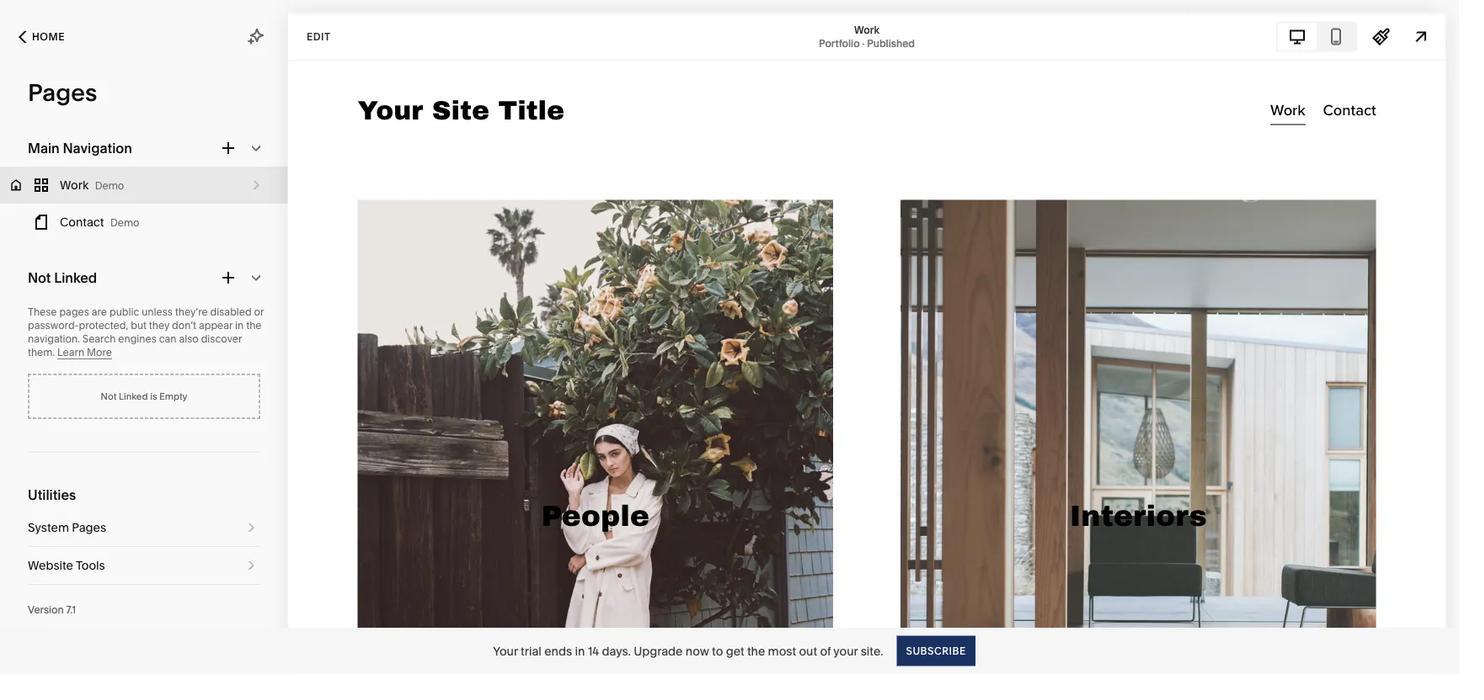 Task type: describe. For each thing, give the bounding box(es) containing it.
these
[[28, 306, 57, 318]]

site.
[[861, 644, 883, 659]]

can
[[159, 333, 177, 345]]

add a new page to the "main navigation" group image
[[219, 139, 238, 158]]

version
[[28, 604, 64, 617]]

disabled
[[210, 306, 252, 318]]

learn more
[[57, 347, 112, 359]]

upgrade
[[634, 644, 683, 659]]

your trial ends in 14 days. upgrade now to get the most out of your site.
[[493, 644, 883, 659]]

add a new page to the "not linked" navigation group image
[[219, 269, 238, 287]]

demo for work
[[95, 180, 124, 192]]

public
[[109, 306, 139, 318]]

in inside these pages are public unless they're disabled or password-protected, but they don't appear in the navigation. search engines can also discover them.
[[235, 320, 244, 332]]

website tools
[[28, 559, 105, 573]]

not for not linked is empty
[[101, 391, 116, 402]]

days.
[[602, 644, 631, 659]]

tools
[[76, 559, 105, 573]]

not linked
[[28, 270, 97, 286]]

engines
[[118, 333, 157, 345]]

search
[[82, 333, 116, 345]]

password-
[[28, 320, 79, 332]]

appear
[[199, 320, 233, 332]]

subscribe button
[[897, 636, 975, 667]]

linked for not linked is empty
[[119, 391, 148, 402]]

contact
[[60, 215, 104, 230]]

home button
[[0, 19, 83, 56]]

website tools button
[[28, 548, 260, 585]]

contact demo
[[60, 215, 139, 230]]

1 vertical spatial the
[[747, 644, 765, 659]]

don't
[[172, 320, 196, 332]]

linked for not linked
[[54, 270, 97, 286]]

these pages are public unless they're disabled or password-protected, but they don't appear in the navigation. search engines can also discover them.
[[28, 306, 264, 359]]

or
[[254, 306, 264, 318]]

your
[[833, 644, 858, 659]]

the inside these pages are public unless they're disabled or password-protected, but they don't appear in the navigation. search engines can also discover them.
[[246, 320, 262, 332]]

demo for contact
[[110, 217, 139, 229]]

work for work portfolio · published
[[854, 24, 879, 36]]

pages
[[59, 306, 89, 318]]

main navigation
[[28, 140, 132, 156]]

now
[[686, 644, 709, 659]]

them.
[[28, 347, 55, 359]]



Task type: locate. For each thing, give the bounding box(es) containing it.
the
[[246, 320, 262, 332], [747, 644, 765, 659]]

linked up "pages"
[[54, 270, 97, 286]]

0 vertical spatial linked
[[54, 270, 97, 286]]

0 vertical spatial demo
[[95, 180, 124, 192]]

1 vertical spatial pages
[[72, 521, 106, 535]]

in down the disabled on the left
[[235, 320, 244, 332]]

learn
[[57, 347, 84, 359]]

1 vertical spatial in
[[575, 644, 585, 659]]

14
[[588, 644, 599, 659]]

demo up contact demo
[[95, 180, 124, 192]]

0 horizontal spatial the
[[246, 320, 262, 332]]

work
[[854, 24, 879, 36], [60, 178, 89, 192]]

home
[[32, 31, 65, 43]]

also
[[179, 333, 199, 345]]

the down or
[[246, 320, 262, 332]]

work demo
[[60, 178, 124, 192]]

in
[[235, 320, 244, 332], [575, 644, 585, 659]]

to
[[712, 644, 723, 659]]

tab list
[[1278, 23, 1355, 50]]

work inside work portfolio · published
[[854, 24, 879, 36]]

pages
[[28, 78, 97, 107], [72, 521, 106, 535]]

unless
[[142, 306, 173, 318]]

in left 14
[[575, 644, 585, 659]]

edit
[[307, 30, 331, 43]]

0 vertical spatial the
[[246, 320, 262, 332]]

not down more
[[101, 391, 116, 402]]

of
[[820, 644, 831, 659]]

work for work demo
[[60, 178, 89, 192]]

1 vertical spatial work
[[60, 178, 89, 192]]

are
[[92, 306, 107, 318]]

·
[[862, 37, 865, 49]]

1 horizontal spatial not
[[101, 391, 116, 402]]

linked
[[54, 270, 97, 286], [119, 391, 148, 402]]

system pages
[[28, 521, 106, 535]]

utilities
[[28, 487, 76, 503]]

0 horizontal spatial in
[[235, 320, 244, 332]]

system
[[28, 521, 69, 535]]

demo inside work demo
[[95, 180, 124, 192]]

protected,
[[79, 320, 128, 332]]

linked left is
[[119, 391, 148, 402]]

published
[[867, 37, 915, 49]]

1 vertical spatial not
[[101, 391, 116, 402]]

pages down home
[[28, 78, 97, 107]]

0 horizontal spatial work
[[60, 178, 89, 192]]

navigation.
[[28, 333, 80, 345]]

subscribe
[[906, 645, 966, 657]]

1 horizontal spatial work
[[854, 24, 879, 36]]

get
[[726, 644, 744, 659]]

more
[[87, 347, 112, 359]]

is
[[150, 391, 157, 402]]

learn more link
[[57, 347, 112, 360]]

pages up tools
[[72, 521, 106, 535]]

discover
[[201, 333, 242, 345]]

0 vertical spatial work
[[854, 24, 879, 36]]

the right get
[[747, 644, 765, 659]]

out
[[799, 644, 817, 659]]

demo
[[95, 180, 124, 192], [110, 217, 139, 229]]

but
[[131, 320, 147, 332]]

not up these
[[28, 270, 51, 286]]

system pages button
[[28, 510, 260, 547]]

0 vertical spatial not
[[28, 270, 51, 286]]

portfolio
[[819, 37, 860, 49]]

0 horizontal spatial linked
[[54, 270, 97, 286]]

work down main navigation
[[60, 178, 89, 192]]

1 horizontal spatial linked
[[119, 391, 148, 402]]

ends
[[544, 644, 572, 659]]

empty
[[159, 391, 187, 402]]

your
[[493, 644, 518, 659]]

0 vertical spatial in
[[235, 320, 244, 332]]

not for not linked
[[28, 270, 51, 286]]

not
[[28, 270, 51, 286], [101, 391, 116, 402]]

they
[[149, 320, 169, 332]]

main
[[28, 140, 60, 156]]

they're
[[175, 306, 208, 318]]

0 vertical spatial pages
[[28, 78, 97, 107]]

demo right "contact"
[[110, 217, 139, 229]]

1 horizontal spatial in
[[575, 644, 585, 659]]

website
[[28, 559, 73, 573]]

7.1
[[66, 604, 76, 617]]

version 7.1
[[28, 604, 76, 617]]

1 vertical spatial demo
[[110, 217, 139, 229]]

1 vertical spatial linked
[[119, 391, 148, 402]]

pages inside button
[[72, 521, 106, 535]]

0 horizontal spatial not
[[28, 270, 51, 286]]

edit button
[[296, 21, 342, 52]]

1 horizontal spatial the
[[747, 644, 765, 659]]

most
[[768, 644, 796, 659]]

navigation
[[63, 140, 132, 156]]

demo inside contact demo
[[110, 217, 139, 229]]

work portfolio · published
[[819, 24, 915, 49]]

not linked is empty
[[101, 391, 187, 402]]

trial
[[521, 644, 542, 659]]

work up ·
[[854, 24, 879, 36]]



Task type: vqa. For each thing, say whether or not it's contained in the screenshot.
ba8n.squarespace.com/work
no



